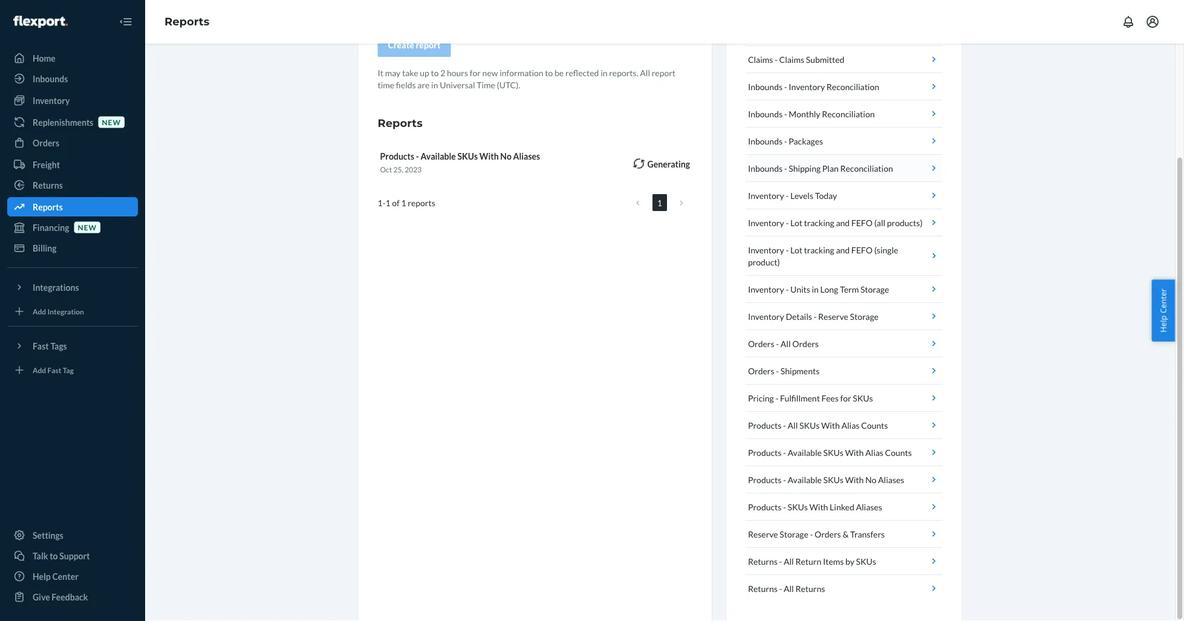 Task type: locate. For each thing, give the bounding box(es) containing it.
claims up the inbounds - inventory reconciliation
[[749, 54, 774, 64]]

add left integration
[[33, 307, 46, 316]]

inbounds link
[[7, 69, 138, 88]]

0 horizontal spatial claims
[[749, 54, 774, 64]]

0 vertical spatial aliases
[[514, 151, 541, 161]]

for right "fees"
[[841, 393, 852, 403]]

inbounds down inbounds - packages
[[749, 163, 783, 173]]

1 vertical spatial fefo
[[852, 245, 873, 255]]

reserve
[[819, 311, 849, 322], [749, 529, 779, 540]]

0 vertical spatial storage
[[861, 284, 890, 294]]

- down returns - all return items by skus
[[780, 584, 783, 594]]

all down fulfillment
[[788, 420, 798, 431]]

2 fefo from the top
[[852, 245, 873, 255]]

- down fulfillment
[[784, 420, 787, 431]]

tracking inside inventory - lot tracking and fefo (single product)
[[805, 245, 835, 255]]

- left the units
[[786, 284, 789, 294]]

2 horizontal spatial new
[[483, 67, 498, 78]]

returns - all returns button
[[746, 576, 943, 602]]

chevron right image
[[680, 199, 684, 207]]

center
[[1159, 289, 1169, 314], [52, 572, 79, 582]]

all for products - all skus with alias counts
[[788, 420, 798, 431]]

to
[[431, 67, 439, 78], [545, 67, 553, 78], [50, 551, 58, 561]]

0 horizontal spatial alias
[[842, 420, 860, 431]]

1 horizontal spatial alias
[[866, 448, 884, 458]]

report right "reports."
[[652, 67, 676, 78]]

no for products - available skus with no aliases oct 25, 2023
[[501, 151, 512, 161]]

chevron left image
[[636, 199, 640, 207]]

1 tracking from the top
[[805, 218, 835, 228]]

no inside button
[[866, 475, 877, 485]]

inbounds left packages
[[749, 136, 783, 146]]

shipping
[[789, 163, 821, 173]]

inbounds down home
[[33, 74, 68, 84]]

and down inventory - lot tracking and fefo (all products) button
[[837, 245, 850, 255]]

1 horizontal spatial help center
[[1159, 289, 1169, 333]]

0 horizontal spatial for
[[470, 67, 481, 78]]

inventory inside button
[[749, 284, 785, 294]]

- left shipping
[[785, 163, 788, 173]]

new up "orders" link
[[102, 118, 121, 126]]

reconciliation
[[827, 81, 880, 92], [823, 109, 875, 119], [841, 163, 894, 173]]

alias inside button
[[842, 420, 860, 431]]

fefo inside inventory - lot tracking and fefo (single product)
[[852, 245, 873, 255]]

4 1 from the left
[[658, 198, 663, 208]]

no inside the products - available skus with no aliases oct 25, 2023
[[501, 151, 512, 161]]

help center link
[[7, 567, 138, 586]]

inventory - lot tracking and fefo (all products)
[[749, 218, 923, 228]]

2 1 from the left
[[386, 198, 391, 208]]

1 horizontal spatial in
[[601, 67, 608, 78]]

fast tags
[[33, 341, 67, 351]]

available up 2023
[[421, 151, 456, 161]]

products - available skus with no aliases
[[749, 475, 905, 485]]

0 vertical spatial fefo
[[852, 218, 873, 228]]

0 horizontal spatial reports link
[[7, 197, 138, 217]]

reports.
[[610, 67, 639, 78]]

aliases for products - available skus with no aliases oct 25, 2023
[[514, 151, 541, 161]]

billing link
[[7, 238, 138, 258]]

returns for returns
[[33, 180, 63, 190]]

alias down products - all skus with alias counts button
[[866, 448, 884, 458]]

orders - shipments
[[749, 366, 820, 376]]

of
[[392, 198, 400, 208]]

aliases for products - available skus with no aliases
[[879, 475, 905, 485]]

claims left submitted
[[780, 54, 805, 64]]

0 vertical spatial available
[[421, 151, 456, 161]]

- for claims - claims submitted
[[775, 54, 778, 64]]

inventory inside inventory - lot tracking and fefo (single product)
[[749, 245, 785, 255]]

alias inside button
[[866, 448, 884, 458]]

tracking down today
[[805, 218, 835, 228]]

- left "shipments"
[[777, 366, 780, 376]]

for up "time"
[[470, 67, 481, 78]]

fast left tag
[[48, 366, 61, 375]]

- up the orders - shipments
[[777, 339, 780, 349]]

inventory for inventory - units in long term storage
[[749, 284, 785, 294]]

report right create
[[416, 40, 441, 50]]

inventory up replenishments
[[33, 95, 70, 106]]

- inside inventory - lot tracking and fefo (single product)
[[786, 245, 789, 255]]

- up the inbounds - inventory reconciliation
[[775, 54, 778, 64]]

2 tracking from the top
[[805, 245, 835, 255]]

1 vertical spatial reports
[[378, 116, 423, 130]]

storage right term
[[861, 284, 890, 294]]

fefo left (single
[[852, 245, 873, 255]]

lot down inventory - levels today
[[791, 218, 803, 228]]

1 fefo from the top
[[852, 218, 873, 228]]

storage inside button
[[851, 311, 879, 322]]

it
[[378, 67, 384, 78]]

1 vertical spatial no
[[866, 475, 877, 485]]

1 vertical spatial alias
[[866, 448, 884, 458]]

claims
[[749, 54, 774, 64], [780, 54, 805, 64]]

aliases inside the products - available skus with no aliases oct 25, 2023
[[514, 151, 541, 161]]

0 vertical spatial counts
[[862, 420, 889, 431]]

- inside button
[[786, 284, 789, 294]]

may
[[385, 67, 401, 78]]

1 vertical spatial counts
[[886, 448, 913, 458]]

available for products - available skus with alias counts
[[788, 448, 822, 458]]

0 vertical spatial alias
[[842, 420, 860, 431]]

no
[[501, 151, 512, 161], [866, 475, 877, 485]]

- left packages
[[785, 136, 788, 146]]

0 vertical spatial report
[[416, 40, 441, 50]]

0 horizontal spatial center
[[52, 572, 79, 582]]

available inside the products - available skus with no aliases oct 25, 2023
[[421, 151, 456, 161]]

1 horizontal spatial no
[[866, 475, 877, 485]]

inventory up product)
[[749, 245, 785, 255]]

- left the "of"
[[383, 198, 386, 208]]

- for inventory - levels today
[[786, 190, 789, 201]]

help
[[1159, 316, 1169, 333], [33, 572, 51, 582]]

0 horizontal spatial help center
[[33, 572, 79, 582]]

counts inside button
[[886, 448, 913, 458]]

tracking
[[805, 218, 835, 228], [805, 245, 835, 255]]

1 vertical spatial in
[[432, 80, 438, 90]]

all down returns - all return items by skus
[[784, 584, 794, 594]]

available inside button
[[788, 448, 822, 458]]

reserve up returns - all return items by skus
[[749, 529, 779, 540]]

2 and from the top
[[837, 245, 850, 255]]

add
[[33, 307, 46, 316], [33, 366, 46, 375]]

orders up freight
[[33, 138, 59, 148]]

1 vertical spatial tracking
[[805, 245, 835, 255]]

inbounds down claims - claims submitted
[[749, 81, 783, 92]]

by
[[846, 556, 855, 567]]

support
[[59, 551, 90, 561]]

0 horizontal spatial report
[[416, 40, 441, 50]]

- right pricing
[[776, 393, 779, 403]]

reconciliation down the 'claims - claims submitted' button at the right top
[[827, 81, 880, 92]]

orders left &
[[815, 529, 842, 540]]

1 claims from the left
[[749, 54, 774, 64]]

pricing - fulfillment fees for skus
[[749, 393, 874, 403]]

tracking for (single
[[805, 245, 835, 255]]

storage down term
[[851, 311, 879, 322]]

products for products - available skus with no aliases oct 25, 2023
[[380, 151, 415, 161]]

products inside products - all skus with alias counts button
[[749, 420, 782, 431]]

inbounds up inbounds - packages
[[749, 109, 783, 119]]

lot
[[791, 218, 803, 228], [791, 245, 803, 255]]

report
[[416, 40, 441, 50], [652, 67, 676, 78]]

0 horizontal spatial to
[[50, 551, 58, 561]]

1 and from the top
[[837, 218, 850, 228]]

all up the orders - shipments
[[781, 339, 791, 349]]

1 vertical spatial reconciliation
[[823, 109, 875, 119]]

product)
[[749, 257, 780, 267]]

inbounds for inbounds
[[33, 74, 68, 84]]

linked
[[830, 502, 855, 512]]

products - available skus with alias counts button
[[746, 439, 943, 467]]

- left return
[[780, 556, 783, 567]]

to right talk
[[50, 551, 58, 561]]

returns link
[[7, 176, 138, 195]]

with
[[480, 151, 499, 161], [822, 420, 840, 431], [846, 448, 864, 458], [846, 475, 864, 485], [810, 502, 829, 512]]

1 horizontal spatial reserve
[[819, 311, 849, 322]]

1 vertical spatial reserve
[[749, 529, 779, 540]]

new for financing
[[78, 223, 97, 232]]

2 vertical spatial available
[[788, 475, 822, 485]]

2 vertical spatial in
[[812, 284, 819, 294]]

0 vertical spatial help center
[[1159, 289, 1169, 333]]

with inside button
[[846, 448, 864, 458]]

0 vertical spatial for
[[470, 67, 481, 78]]

returns for returns - all return items by skus
[[749, 556, 778, 567]]

report inside button
[[416, 40, 441, 50]]

0 vertical spatial and
[[837, 218, 850, 228]]

products for products - available skus with alias counts
[[749, 448, 782, 458]]

add down fast tags
[[33, 366, 46, 375]]

0 vertical spatial add
[[33, 307, 46, 316]]

inventory for inventory - lot tracking and fefo (all products)
[[749, 218, 785, 228]]

take
[[402, 67, 419, 78]]

add integration
[[33, 307, 84, 316]]

returns inside returns - all return items by skus "button"
[[749, 556, 778, 567]]

(all
[[875, 218, 886, 228]]

reports link
[[165, 15, 210, 28], [7, 197, 138, 217]]

- for returns - all return items by skus
[[780, 556, 783, 567]]

0 vertical spatial lot
[[791, 218, 803, 228]]

2 vertical spatial aliases
[[857, 502, 883, 512]]

- inside "button"
[[776, 393, 779, 403]]

all left return
[[784, 556, 794, 567]]

with inside the products - available skus with no aliases oct 25, 2023
[[480, 151, 499, 161]]

products - skus with linked aliases button
[[746, 494, 943, 521]]

- down products - all skus with alias counts
[[784, 448, 787, 458]]

all for returns - all returns
[[784, 584, 794, 594]]

- inside "button"
[[780, 556, 783, 567]]

to left 'be'
[[545, 67, 553, 78]]

0 vertical spatial help
[[1159, 316, 1169, 333]]

0 vertical spatial tracking
[[805, 218, 835, 228]]

0 vertical spatial reserve
[[819, 311, 849, 322]]

0 horizontal spatial reserve
[[749, 529, 779, 540]]

1 vertical spatial report
[[652, 67, 676, 78]]

- up "inventory - units in long term storage"
[[786, 245, 789, 255]]

1 add from the top
[[33, 307, 46, 316]]

1 horizontal spatial report
[[652, 67, 676, 78]]

0 vertical spatial reports link
[[165, 15, 210, 28]]

1 horizontal spatial claims
[[780, 54, 805, 64]]

with for products - all skus with alias counts
[[822, 420, 840, 431]]

inventory down inventory - levels today
[[749, 218, 785, 228]]

1
[[378, 198, 383, 208], [386, 198, 391, 208], [402, 198, 406, 208], [658, 198, 663, 208]]

reconciliation down inbounds - inventory reconciliation button
[[823, 109, 875, 119]]

for inside it may take up to 2 hours for new information to be reflected in reports. all report time fields are in universal time (utc).
[[470, 67, 481, 78]]

- inside the products - available skus with no aliases oct 25, 2023
[[416, 151, 419, 161]]

report inside it may take up to 2 hours for new information to be reflected in reports. all report time fields are in universal time (utc).
[[652, 67, 676, 78]]

1 vertical spatial for
[[841, 393, 852, 403]]

1 horizontal spatial center
[[1159, 289, 1169, 314]]

products inside products - skus with linked aliases button
[[749, 502, 782, 512]]

2 vertical spatial new
[[78, 223, 97, 232]]

lot up the units
[[791, 245, 803, 255]]

to left 2
[[431, 67, 439, 78]]

0 vertical spatial no
[[501, 151, 512, 161]]

new up "time"
[[483, 67, 498, 78]]

products for products - available skus with no aliases
[[749, 475, 782, 485]]

lot for inventory - lot tracking and fefo (all products)
[[791, 218, 803, 228]]

inventory up orders - all orders
[[749, 311, 785, 322]]

alias down pricing - fulfillment fees for skus "button" at the right of the page
[[842, 420, 860, 431]]

aliases
[[514, 151, 541, 161], [879, 475, 905, 485], [857, 502, 883, 512]]

inbounds - inventory reconciliation
[[749, 81, 880, 92]]

reserve down the long
[[819, 311, 849, 322]]

- up the reserve storage - orders & transfers
[[784, 502, 787, 512]]

1 horizontal spatial new
[[102, 118, 121, 126]]

talk
[[33, 551, 48, 561]]

all right "reports."
[[640, 67, 651, 78]]

and inside inventory - lot tracking and fefo (single product)
[[837, 245, 850, 255]]

0 vertical spatial center
[[1159, 289, 1169, 314]]

counts inside button
[[862, 420, 889, 431]]

orders for orders - all orders
[[749, 339, 775, 349]]

25,
[[394, 165, 404, 174]]

products inside "products - available skus with alias counts" button
[[749, 448, 782, 458]]

0 vertical spatial in
[[601, 67, 608, 78]]

1 vertical spatial storage
[[851, 311, 879, 322]]

claims - claims submitted button
[[746, 46, 943, 73]]

0 vertical spatial reconciliation
[[827, 81, 880, 92]]

feedback
[[52, 592, 88, 602]]

2 lot from the top
[[791, 245, 803, 255]]

0 vertical spatial fast
[[33, 341, 49, 351]]

inventory - units in long term storage button
[[746, 276, 943, 303]]

in right 'are'
[[432, 80, 438, 90]]

inventory for inventory - lot tracking and fefo (single product)
[[749, 245, 785, 255]]

counts for products - all skus with alias counts
[[862, 420, 889, 431]]

inbounds for inbounds - shipping plan reconciliation
[[749, 163, 783, 173]]

products - all skus with alias counts
[[749, 420, 889, 431]]

inventory left levels on the top right
[[749, 190, 785, 201]]

lot for inventory - lot tracking and fefo (single product)
[[791, 245, 803, 255]]

1 vertical spatial help center
[[33, 572, 79, 582]]

inventory details - reserve storage button
[[746, 303, 943, 330]]

fefo
[[852, 218, 873, 228], [852, 245, 873, 255]]

1 - 1 of 1 reports
[[378, 198, 436, 208]]

- down inventory - levels today
[[786, 218, 789, 228]]

give
[[33, 592, 50, 602]]

1 vertical spatial available
[[788, 448, 822, 458]]

- for inbounds - packages
[[785, 136, 788, 146]]

available up products - skus with linked aliases
[[788, 475, 822, 485]]

fulfillment
[[781, 393, 821, 403]]

1 horizontal spatial for
[[841, 393, 852, 403]]

0 vertical spatial new
[[483, 67, 498, 78]]

orders up the orders - shipments
[[749, 339, 775, 349]]

0 horizontal spatial reports
[[33, 202, 63, 212]]

2 vertical spatial storage
[[780, 529, 809, 540]]

for
[[470, 67, 481, 78], [841, 393, 852, 403]]

inventory down product)
[[749, 284, 785, 294]]

2 horizontal spatial in
[[812, 284, 819, 294]]

- for inbounds - monthly reconciliation
[[785, 109, 788, 119]]

orders for orders
[[33, 138, 59, 148]]

1 vertical spatial aliases
[[879, 475, 905, 485]]

- down claims - claims submitted
[[785, 81, 788, 92]]

storage inside button
[[861, 284, 890, 294]]

inventory - levels today button
[[746, 182, 943, 209]]

products inside the products - available skus with no aliases oct 25, 2023
[[380, 151, 415, 161]]

lot inside inventory - lot tracking and fefo (single product)
[[791, 245, 803, 255]]

no for products - available skus with no aliases
[[866, 475, 877, 485]]

2 vertical spatial reports
[[33, 202, 63, 212]]

2 vertical spatial reconciliation
[[841, 163, 894, 173]]

0 horizontal spatial help
[[33, 572, 51, 582]]

orders for orders - shipments
[[749, 366, 775, 376]]

integrations
[[33, 282, 79, 293]]

orders up pricing
[[749, 366, 775, 376]]

in
[[601, 67, 608, 78], [432, 80, 438, 90], [812, 284, 819, 294]]

0 horizontal spatial new
[[78, 223, 97, 232]]

products - available skus with no aliases oct 25, 2023
[[380, 151, 541, 174]]

1 vertical spatial add
[[33, 366, 46, 375]]

1 horizontal spatial to
[[431, 67, 439, 78]]

available down products - all skus with alias counts
[[788, 448, 822, 458]]

transfers
[[851, 529, 885, 540]]

1 vertical spatial and
[[837, 245, 850, 255]]

fefo for (all
[[852, 218, 873, 228]]

- for orders - all orders
[[777, 339, 780, 349]]

1 lot from the top
[[791, 218, 803, 228]]

all inside "button"
[[784, 556, 794, 567]]

inbounds for inbounds - packages
[[749, 136, 783, 146]]

products)
[[888, 218, 923, 228]]

- left levels on the top right
[[786, 190, 789, 201]]

1 vertical spatial new
[[102, 118, 121, 126]]

in left the long
[[812, 284, 819, 294]]

- for products - available skus with no aliases
[[784, 475, 787, 485]]

for inside "button"
[[841, 393, 852, 403]]

items
[[824, 556, 844, 567]]

products inside products - available skus with no aliases button
[[749, 475, 782, 485]]

fields
[[396, 80, 416, 90]]

fefo left (all
[[852, 218, 873, 228]]

1 vertical spatial reports link
[[7, 197, 138, 217]]

integration
[[48, 307, 84, 316]]

available inside button
[[788, 475, 822, 485]]

all for returns - all return items by skus
[[784, 556, 794, 567]]

tracking down inventory - lot tracking and fefo (all products) at the top right
[[805, 245, 835, 255]]

- for pricing - fulfillment fees for skus
[[776, 393, 779, 403]]

new up billing link
[[78, 223, 97, 232]]

fast left tags
[[33, 341, 49, 351]]

0 horizontal spatial no
[[501, 151, 512, 161]]

1 1 from the left
[[378, 198, 383, 208]]

all inside it may take up to 2 hours for new information to be reflected in reports. all report time fields are in universal time (utc).
[[640, 67, 651, 78]]

orders - all orders
[[749, 339, 819, 349]]

available for products - available skus with no aliases
[[788, 475, 822, 485]]

in inside button
[[812, 284, 819, 294]]

to inside talk to support button
[[50, 551, 58, 561]]

1 vertical spatial lot
[[791, 245, 803, 255]]

reconciliation down inbounds - packages button
[[841, 163, 894, 173]]

returns inside "returns" "link"
[[33, 180, 63, 190]]

- left monthly
[[785, 109, 788, 119]]

-
[[775, 54, 778, 64], [785, 81, 788, 92], [785, 109, 788, 119], [785, 136, 788, 146], [416, 151, 419, 161], [785, 163, 788, 173], [786, 190, 789, 201], [383, 198, 386, 208], [786, 218, 789, 228], [786, 245, 789, 255], [786, 284, 789, 294], [814, 311, 817, 322], [777, 339, 780, 349], [777, 366, 780, 376], [776, 393, 779, 403], [784, 420, 787, 431], [784, 448, 787, 458], [784, 475, 787, 485], [784, 502, 787, 512], [811, 529, 814, 540], [780, 556, 783, 567], [780, 584, 783, 594]]

- up products - skus with linked aliases
[[784, 475, 787, 485]]

in left "reports."
[[601, 67, 608, 78]]

inventory for inventory details - reserve storage
[[749, 311, 785, 322]]

0 vertical spatial reports
[[165, 15, 210, 28]]

and down inventory - levels today button
[[837, 218, 850, 228]]

- up 2023
[[416, 151, 419, 161]]

2 add from the top
[[33, 366, 46, 375]]

orders
[[33, 138, 59, 148], [749, 339, 775, 349], [793, 339, 819, 349], [749, 366, 775, 376], [815, 529, 842, 540]]

all for orders - all orders
[[781, 339, 791, 349]]

talk to support
[[33, 551, 90, 561]]

1 horizontal spatial help
[[1159, 316, 1169, 333]]

orders inside button
[[815, 529, 842, 540]]

storage up return
[[780, 529, 809, 540]]

reconciliation for inbounds - inventory reconciliation
[[827, 81, 880, 92]]



Task type: vqa. For each thing, say whether or not it's contained in the screenshot.
the top for
yes



Task type: describe. For each thing, give the bounding box(es) containing it.
(single
[[875, 245, 899, 255]]

with for products - available skus with no aliases oct 25, 2023
[[480, 151, 499, 161]]

inventory - units in long term storage
[[749, 284, 890, 294]]

add fast tag link
[[7, 361, 138, 380]]

skus inside the products - available skus with no aliases oct 25, 2023
[[458, 151, 478, 161]]

give feedback
[[33, 592, 88, 602]]

reflected
[[566, 67, 599, 78]]

1 vertical spatial fast
[[48, 366, 61, 375]]

tag
[[63, 366, 74, 375]]

today
[[816, 190, 838, 201]]

- for inbounds - shipping plan reconciliation
[[785, 163, 788, 173]]

products - all skus with alias counts button
[[746, 412, 943, 439]]

freight link
[[7, 155, 138, 174]]

new for replenishments
[[102, 118, 121, 126]]

reserve storage - orders & transfers
[[749, 529, 885, 540]]

replenishments
[[33, 117, 93, 127]]

counts for products - available skus with alias counts
[[886, 448, 913, 458]]

products - available skus with alias counts
[[749, 448, 913, 458]]

time
[[477, 80, 496, 90]]

plan
[[823, 163, 839, 173]]

up
[[420, 67, 430, 78]]

information
[[500, 67, 544, 78]]

term
[[841, 284, 860, 294]]

available for products - available skus with no aliases oct 25, 2023
[[421, 151, 456, 161]]

hours
[[447, 67, 468, 78]]

close navigation image
[[119, 15, 133, 29]]

talk to support button
[[7, 546, 138, 566]]

oct
[[380, 165, 392, 174]]

orders - shipments button
[[746, 358, 943, 385]]

home
[[33, 53, 56, 63]]

tracking for (all
[[805, 218, 835, 228]]

- for inventory - lot tracking and fefo (single product)
[[786, 245, 789, 255]]

home link
[[7, 48, 138, 68]]

open account menu image
[[1146, 15, 1161, 29]]

flexport logo image
[[13, 16, 68, 28]]

shipments
[[781, 366, 820, 376]]

reserve inside button
[[749, 529, 779, 540]]

fees
[[822, 393, 839, 403]]

long
[[821, 284, 839, 294]]

inventory link
[[7, 91, 138, 110]]

orders - all orders button
[[746, 330, 943, 358]]

- up returns - all return items by skus
[[811, 529, 814, 540]]

add for add fast tag
[[33, 366, 46, 375]]

returns - all return items by skus
[[749, 556, 877, 567]]

monthly
[[789, 109, 821, 119]]

inventory up monthly
[[789, 81, 826, 92]]

reserve inside button
[[819, 311, 849, 322]]

are
[[418, 80, 430, 90]]

- for 1 - 1 of 1 reports
[[383, 198, 386, 208]]

- for inbounds - inventory reconciliation
[[785, 81, 788, 92]]

- for inventory - units in long term storage
[[786, 284, 789, 294]]

add for add integration
[[33, 307, 46, 316]]

help inside button
[[1159, 316, 1169, 333]]

2 horizontal spatial reports
[[378, 116, 423, 130]]

create
[[388, 40, 414, 50]]

inventory - lot tracking and fefo (single product) button
[[746, 237, 943, 276]]

submitted
[[807, 54, 845, 64]]

and for (single
[[837, 245, 850, 255]]

fast inside dropdown button
[[33, 341, 49, 351]]

0 horizontal spatial in
[[432, 80, 438, 90]]

2 claims from the left
[[780, 54, 805, 64]]

1 link
[[653, 194, 667, 211]]

2 horizontal spatial to
[[545, 67, 553, 78]]

center inside button
[[1159, 289, 1169, 314]]

products - available skus with no aliases button
[[746, 467, 943, 494]]

universal
[[440, 80, 475, 90]]

alias for products - all skus with alias counts
[[842, 420, 860, 431]]

open notifications image
[[1122, 15, 1137, 29]]

financing
[[33, 222, 69, 233]]

(utc).
[[497, 80, 521, 90]]

return
[[796, 556, 822, 567]]

reserve storage - orders & transfers button
[[746, 521, 943, 548]]

- for products - available skus with alias counts
[[784, 448, 787, 458]]

orders up "shipments"
[[793, 339, 819, 349]]

1 vertical spatial center
[[52, 572, 79, 582]]

inbounds - monthly reconciliation
[[749, 109, 875, 119]]

storage inside button
[[780, 529, 809, 540]]

help center inside "help center" button
[[1159, 289, 1169, 333]]

alias for products - available skus with alias counts
[[866, 448, 884, 458]]

reconciliation for inbounds - monthly reconciliation
[[823, 109, 875, 119]]

with for products - available skus with no aliases
[[846, 475, 864, 485]]

settings
[[33, 530, 64, 541]]

products - skus with linked aliases
[[749, 502, 883, 512]]

give feedback button
[[7, 588, 138, 607]]

time
[[378, 80, 395, 90]]

and for (all
[[837, 218, 850, 228]]

inbounds - packages button
[[746, 128, 943, 155]]

- right details
[[814, 311, 817, 322]]

- for returns - all returns
[[780, 584, 783, 594]]

levels
[[791, 190, 814, 201]]

inbounds - inventory reconciliation button
[[746, 73, 943, 100]]

billing
[[33, 243, 57, 253]]

skus inside "button"
[[857, 556, 877, 567]]

settings link
[[7, 526, 138, 545]]

inventory - levels today
[[749, 190, 838, 201]]

pricing
[[749, 393, 774, 403]]

3 1 from the left
[[402, 198, 406, 208]]

inventory for inventory - levels today
[[749, 190, 785, 201]]

returns for returns - all returns
[[749, 584, 778, 594]]

skus inside "button"
[[853, 393, 874, 403]]

inbounds - packages
[[749, 136, 824, 146]]

products for products - all skus with alias counts
[[749, 420, 782, 431]]

- for orders - shipments
[[777, 366, 780, 376]]

1 horizontal spatial reports link
[[165, 15, 210, 28]]

tags
[[50, 341, 67, 351]]

- for products - available skus with no aliases oct 25, 2023
[[416, 151, 419, 161]]

add integration link
[[7, 302, 138, 321]]

skus inside button
[[824, 448, 844, 458]]

inbounds - shipping plan reconciliation
[[749, 163, 894, 173]]

inbounds - shipping plan reconciliation button
[[746, 155, 943, 182]]

&
[[843, 529, 849, 540]]

inbounds - monthly reconciliation button
[[746, 100, 943, 128]]

help center button
[[1153, 280, 1176, 342]]

units
[[791, 284, 811, 294]]

- for products - all skus with alias counts
[[784, 420, 787, 431]]

freight
[[33, 159, 60, 170]]

add fast tag
[[33, 366, 74, 375]]

1 vertical spatial help
[[33, 572, 51, 582]]

be
[[555, 67, 564, 78]]

claims - claims submitted
[[749, 54, 845, 64]]

- for products - skus with linked aliases
[[784, 502, 787, 512]]

details
[[786, 311, 813, 322]]

with for products - available skus with alias counts
[[846, 448, 864, 458]]

create report button
[[378, 33, 451, 57]]

1 horizontal spatial reports
[[165, 15, 210, 28]]

help center inside help center link
[[33, 572, 79, 582]]

inbounds for inbounds - monthly reconciliation
[[749, 109, 783, 119]]

fefo for (single
[[852, 245, 873, 255]]

inbounds for inbounds - inventory reconciliation
[[749, 81, 783, 92]]

fast tags button
[[7, 336, 138, 356]]

products for products - skus with linked aliases
[[749, 502, 782, 512]]

inventory details - reserve storage
[[749, 311, 879, 322]]

packages
[[789, 136, 824, 146]]

new inside it may take up to 2 hours for new information to be reflected in reports. all report time fields are in universal time (utc).
[[483, 67, 498, 78]]

- for inventory - lot tracking and fefo (all products)
[[786, 218, 789, 228]]



